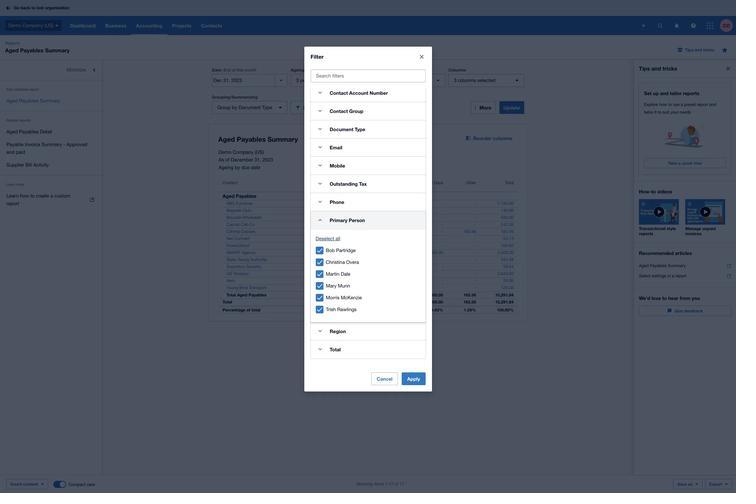 Task type: locate. For each thing, give the bounding box(es) containing it.
1 vertical spatial 10,291.84
[[496, 300, 514, 305]]

of right the periods
[[318, 78, 322, 83]]

1 vertical spatial aged payables summary
[[640, 264, 686, 268]]

document down grouping/summarizing
[[239, 105, 261, 110]]

54.41%
[[324, 308, 339, 313]]

group down the account
[[350, 108, 364, 114]]

how for explore
[[660, 102, 668, 107]]

learn down learn more
[[6, 193, 19, 199]]

expand image
[[314, 86, 327, 99], [314, 105, 327, 117], [314, 123, 327, 136], [314, 178, 327, 190], [314, 196, 327, 209], [314, 325, 327, 338], [314, 343, 327, 356]]

2 horizontal spatial svg image
[[675, 23, 679, 28]]

aged payables summary link down "xero standard report"
[[0, 95, 102, 107]]

payables down reports link
[[20, 47, 44, 54]]

learn inside learn how to create a custom report
[[6, 193, 19, 199]]

1 horizontal spatial 17
[[400, 482, 404, 487]]

xero left standard
[[6, 88, 14, 91]]

2 expand image from the top
[[314, 159, 327, 172]]

1 2,644.60 from the left
[[323, 272, 339, 276]]

contact up document type
[[330, 108, 348, 114]]

0 horizontal spatial ageing
[[219, 165, 234, 170]]

company for demo company (us)
[[22, 23, 43, 28]]

payables up invoice
[[19, 129, 39, 135]]

how down more
[[20, 193, 29, 199]]

2,644.60 link up 29.00
[[494, 271, 518, 277]]

days for 31 - 60 days
[[382, 181, 391, 185]]

1 vertical spatial bayside
[[226, 215, 241, 220]]

1 1,150.00 from the left
[[323, 201, 339, 206]]

showing
[[357, 482, 373, 487]]

1 59.54 link from the left
[[325, 264, 343, 270]]

59.54 link up martin
[[325, 264, 343, 270]]

reports up recommended on the bottom right of the page
[[640, 231, 654, 236]]

1
[[318, 181, 320, 185]]

reports
[[5, 41, 20, 46]]

1 10,291.84 from the top
[[496, 293, 514, 298]]

1 108.60 from the left
[[326, 244, 339, 248]]

of left this
[[232, 68, 236, 73]]

contact for contact group
[[330, 108, 348, 114]]

125.03 link up morris
[[322, 285, 343, 291]]

1 horizontal spatial 54.13 link
[[500, 236, 518, 242]]

date : end of this month
[[212, 67, 257, 73]]

1 vertical spatial (us)
[[255, 150, 264, 155]]

xero for xero
[[226, 279, 235, 283]]

1 horizontal spatial date
[[385, 78, 395, 83]]

30 right the 1
[[324, 181, 328, 185]]

martin dale
[[326, 271, 351, 277]]

54.13 link up bob
[[325, 236, 343, 242]]

30
[[323, 78, 329, 83], [324, 181, 328, 185]]

demo company (us) button
[[0, 16, 65, 35]]

2 expand image from the top
[[314, 105, 327, 117]]

xero inside report output element
[[226, 279, 235, 283]]

3 days from the left
[[434, 181, 444, 185]]

learn how to create a custom report
[[6, 193, 70, 206]]

0 horizontal spatial 840.00 link
[[322, 215, 343, 221]]

0 vertical spatial 10,291.84
[[496, 293, 514, 298]]

a right take
[[679, 161, 681, 166]]

0 horizontal spatial date
[[212, 67, 221, 73]]

1 horizontal spatial 1,150.00 link
[[494, 201, 518, 207]]

summary up in
[[669, 264, 686, 268]]

2 840.00 link from the left
[[498, 215, 518, 221]]

payables down "xero standard report"
[[19, 98, 39, 104]]

(us) down go back to last organisation
[[45, 23, 54, 28]]

1 horizontal spatial ageing
[[291, 67, 305, 73]]

2,644.60 link up mary
[[319, 271, 343, 277]]

0 horizontal spatial 17
[[389, 482, 394, 487]]

report inside learn how to create a custom report
[[6, 201, 19, 206]]

54.13 link up the 4,500.00
[[500, 236, 518, 242]]

1 horizontal spatial 242.00
[[501, 222, 514, 227]]

cancel
[[377, 376, 393, 382]]

1,150.00 link up primary on the top left
[[319, 201, 343, 207]]

2 59.54 link from the left
[[500, 264, 518, 270]]

0 horizontal spatial 3
[[296, 78, 299, 83]]

payable invoice summary - approved and paid
[[6, 142, 87, 155]]

2 840.00 from the left
[[501, 215, 514, 220]]

1 horizontal spatial 3
[[454, 78, 457, 83]]

filter down the periods
[[303, 105, 315, 110]]

tailor inside explore how to use a preset report and tailor it to suit your needs
[[645, 110, 654, 115]]

1 vertical spatial columns
[[493, 136, 513, 141]]

130.00
[[326, 208, 339, 213], [501, 208, 514, 213]]

0 horizontal spatial 59.54
[[329, 265, 339, 269]]

0 horizontal spatial how
[[20, 193, 29, 199]]

company down go back to last organisation link
[[22, 23, 43, 28]]

108.60 up the 4,500.00
[[501, 244, 514, 248]]

5,599.28 for total
[[323, 300, 339, 305]]

0 horizontal spatial tailor
[[645, 110, 654, 115]]

1 horizontal spatial how
[[660, 102, 668, 107]]

expand image for phone
[[314, 196, 327, 209]]

items
[[374, 482, 384, 487]]

apply
[[408, 376, 420, 382]]

0 horizontal spatial group
[[217, 105, 231, 110]]

- inside 61 - 90 days "button"
[[426, 181, 427, 185]]

1,150.00 link down total button
[[494, 201, 518, 207]]

to left create
[[30, 193, 35, 199]]

0 horizontal spatial 54.13 link
[[325, 236, 343, 242]]

5 expand image from the top
[[314, 196, 327, 209]]

130.00 link down phone
[[322, 208, 343, 214]]

demo for demo company (us) as of december 31, 2023 ageing by due date
[[219, 150, 232, 155]]

1 vertical spatial tips
[[640, 65, 650, 72]]

0 horizontal spatial 245.38 link
[[322, 257, 343, 263]]

10,291.84 up 100.00%
[[496, 300, 514, 305]]

company up december
[[233, 150, 254, 155]]

1,150.00 down total button
[[498, 201, 514, 206]]

1 5,599.28 from the top
[[323, 293, 339, 298]]

by down grouping/summarizing
[[232, 105, 237, 110]]

summary down the aged payables detail link on the top of the page
[[41, 142, 62, 147]]

swanston
[[226, 265, 245, 269]]

company inside popup button
[[22, 23, 43, 28]]

2 245.38 link from the left
[[498, 257, 518, 263]]

xero down the us
[[226, 279, 235, 283]]

0 horizontal spatial 242.00
[[326, 222, 339, 227]]

0 vertical spatial bayside
[[226, 208, 241, 213]]

of right as
[[226, 157, 230, 163]]

aged payables summary link down articles
[[640, 261, 732, 271]]

2 130.00 from the left
[[501, 208, 514, 213]]

tailor left it
[[645, 110, 654, 115]]

(us) inside demo company (us) as of december 31, 2023 ageing by due date
[[255, 150, 264, 155]]

expand image left email
[[314, 141, 327, 154]]

1 vertical spatial expand image
[[314, 159, 327, 172]]

54.13
[[329, 236, 339, 241], [504, 236, 514, 241]]

how up suit
[[660, 102, 668, 107]]

aged payables summary down "xero standard report"
[[6, 98, 60, 104]]

1 3 from the left
[[296, 78, 299, 83]]

3 inside button
[[296, 78, 299, 83]]

1 vertical spatial aged payables summary link
[[640, 261, 732, 271]]

aged down 'related'
[[6, 129, 18, 135]]

type inside filter dialog
[[355, 126, 366, 132]]

a inside explore how to use a preset report and tailor it to suit your needs
[[681, 102, 684, 107]]

130.00 down phone
[[326, 208, 339, 213]]

demo inside popup button
[[8, 23, 21, 28]]

expand image left mobile
[[314, 159, 327, 172]]

1 horizontal spatial 54.13
[[504, 236, 514, 241]]

bayside for bayside club
[[226, 208, 241, 213]]

ageing down as
[[219, 165, 234, 170]]

go back to last organisation link
[[4, 2, 73, 14]]

company for demo company (us) as of december 31, 2023 ageing by due date
[[233, 150, 254, 155]]

2 5,599.28 from the top
[[323, 300, 339, 305]]

1 horizontal spatial 1,150.00
[[498, 201, 514, 206]]

1 horizontal spatial 2,644.60
[[498, 272, 514, 276]]

1 bayside from the top
[[226, 208, 241, 213]]

1 horizontal spatial document
[[330, 126, 354, 132]]

1 horizontal spatial 59.54
[[504, 265, 514, 269]]

settings
[[652, 274, 667, 279]]

1 245.38 link from the left
[[322, 257, 343, 263]]

130.00 for 1st 130.00 link from left
[[326, 208, 339, 213]]

0 horizontal spatial 163.56 link
[[460, 229, 480, 235]]

0 vertical spatial demo
[[8, 23, 21, 28]]

1 horizontal spatial type
[[355, 126, 366, 132]]

1 125.03 link from the left
[[322, 285, 343, 291]]

demo up as
[[219, 150, 232, 155]]

5,599.28 down mary
[[323, 293, 339, 298]]

2 125.03 link from the left
[[498, 285, 518, 291]]

and
[[695, 47, 703, 52], [652, 65, 662, 72], [661, 90, 669, 96], [710, 102, 717, 107], [6, 150, 14, 155]]

2 125.03 from the left
[[501, 286, 514, 291]]

0 vertical spatial columns
[[458, 78, 476, 83]]

to right love
[[663, 296, 667, 301]]

to left last
[[31, 5, 35, 10]]

1 vertical spatial 30
[[324, 181, 328, 185]]

ageing up the periods
[[291, 67, 305, 73]]

person
[[349, 217, 365, 223]]

young
[[226, 286, 238, 291]]

2 2,000.00 from the top
[[427, 293, 444, 298]]

2 3 from the left
[[454, 78, 457, 83]]

2 horizontal spatial ageing
[[370, 67, 384, 73]]

108.60 link down deselect all button on the top
[[322, 243, 343, 249]]

840.00
[[326, 215, 339, 220], [501, 215, 514, 220]]

a
[[681, 102, 684, 107], [679, 161, 681, 166], [51, 193, 53, 199], [672, 274, 675, 279]]

10,291.84 for total
[[496, 300, 514, 305]]

1 1,150.00 link from the left
[[319, 201, 343, 207]]

payables inside reports aged payables summary
[[20, 47, 44, 54]]

2 108.60 link from the left
[[498, 243, 518, 249]]

1 vertical spatial date
[[385, 78, 395, 83]]

tricks inside button
[[704, 47, 715, 52]]

columns for reorder
[[493, 136, 513, 141]]

update
[[504, 105, 520, 111]]

1 horizontal spatial days
[[382, 181, 391, 185]]

- inside 1 - 30 days button
[[321, 181, 323, 185]]

242.00
[[326, 222, 339, 227], [501, 222, 514, 227]]

(us) for demo company (us)
[[45, 23, 54, 28]]

30 left 'day'
[[323, 78, 329, 83]]

days inside "button"
[[434, 181, 444, 185]]

130.00 link
[[322, 208, 343, 214], [498, 208, 518, 214]]

recommended articles
[[640, 251, 692, 256]]

(us) up 31,
[[255, 150, 264, 155]]

aged payables summary
[[6, 98, 60, 104], [640, 264, 686, 268]]

svg image left the co
[[707, 22, 714, 29]]

filter inside 'button'
[[303, 105, 315, 110]]

0 vertical spatial how
[[660, 102, 668, 107]]

of inside date : end of this month
[[232, 68, 236, 73]]

as
[[219, 157, 224, 163]]

svg image left go
[[6, 6, 11, 10]]

demo
[[8, 23, 21, 28], [219, 150, 232, 155]]

0 horizontal spatial tips and tricks
[[640, 65, 678, 72]]

2 days from the left
[[382, 181, 391, 185]]

1 vertical spatial contact
[[330, 108, 348, 114]]

2 vertical spatial reports
[[640, 231, 654, 236]]

cancel button
[[372, 373, 398, 386]]

61
[[420, 181, 425, 185]]

deselect all
[[316, 236, 341, 241]]

30 inside report output element
[[324, 181, 328, 185]]

1 245.38 from the left
[[326, 258, 339, 262]]

Select end date field
[[212, 74, 275, 87]]

group inside filter dialog
[[350, 108, 364, 114]]

3 left the periods
[[296, 78, 299, 83]]

payables down transport
[[249, 293, 267, 298]]

1 vertical spatial tailor
[[645, 110, 654, 115]]

1 horizontal spatial (us)
[[255, 150, 264, 155]]

aged payables summary up select settings in a report
[[640, 264, 686, 268]]

give
[[675, 309, 684, 314]]

2,644.60 up mary
[[323, 272, 339, 276]]

242.00 link up deselect all
[[322, 222, 343, 228]]

xero for xero standard report
[[6, 88, 14, 91]]

3 expand image from the top
[[314, 123, 327, 136]]

163.56 link
[[460, 229, 480, 235], [498, 229, 518, 235]]

columns inside button
[[493, 136, 513, 141]]

type inside popup button
[[262, 105, 272, 110]]

to for explore how to use a preset report and tailor it to suit your needs
[[669, 102, 672, 107]]

10,291.84 for total aged payables
[[496, 293, 514, 298]]

a right use
[[681, 102, 684, 107]]

29.00
[[504, 279, 514, 283]]

0 horizontal spatial 130.00 link
[[322, 208, 343, 214]]

ageing for ageing periods
[[291, 67, 305, 73]]

1 130.00 from the left
[[326, 208, 339, 213]]

learn left more
[[6, 183, 15, 187]]

5,599.28
[[323, 293, 339, 298], [323, 300, 339, 305]]

0 horizontal spatial 108.60
[[326, 244, 339, 248]]

1 horizontal spatial 108.60 link
[[498, 243, 518, 249]]

expand image
[[314, 141, 327, 154], [314, 159, 327, 172]]

0 horizontal spatial 245.38
[[326, 258, 339, 262]]

of inside demo company (us) as of december 31, 2023 ageing by due date
[[226, 157, 230, 163]]

tailor
[[670, 90, 682, 96], [645, 110, 654, 115]]

59.54 up martin
[[329, 265, 339, 269]]

group inside popup button
[[217, 105, 231, 110]]

tips and tricks inside tips and tricks button
[[686, 47, 715, 52]]

reorder columns
[[473, 136, 513, 141]]

0 vertical spatial type
[[262, 105, 272, 110]]

5,599.28 up trish
[[323, 300, 339, 305]]

company inside demo company (us) as of december 31, 2023 ageing by due date
[[233, 150, 254, 155]]

2 17 from the left
[[400, 482, 404, 487]]

2 2,644.60 link from the left
[[494, 271, 518, 277]]

1 expand image from the top
[[314, 86, 327, 99]]

4 expand image from the top
[[314, 178, 327, 190]]

1 horizontal spatial 840.00
[[501, 215, 514, 220]]

0 horizontal spatial 125.03
[[326, 286, 339, 291]]

0 horizontal spatial 242.00 link
[[322, 222, 343, 228]]

bros
[[239, 286, 248, 291]]

aged
[[5, 47, 19, 54], [6, 98, 18, 104], [6, 129, 18, 135], [223, 193, 234, 199], [640, 264, 649, 268], [237, 293, 247, 298]]

1 horizontal spatial xero
[[226, 279, 235, 283]]

aged payables summary link
[[0, 95, 102, 107], [640, 261, 732, 271]]

2 horizontal spatial reports
[[684, 90, 700, 96]]

1.59%
[[464, 308, 476, 313]]

1 learn from the top
[[6, 183, 15, 187]]

1 125.03 from the left
[[326, 286, 339, 291]]

manage
[[686, 226, 702, 231]]

payables inside the aged payables detail link
[[19, 129, 39, 135]]

compact
[[69, 483, 86, 488]]

expand image for total
[[314, 343, 327, 356]]

type
[[262, 105, 272, 110], [355, 126, 366, 132]]

contact group
[[330, 108, 364, 114]]

0 vertical spatial tips and tricks
[[686, 47, 715, 52]]

1 horizontal spatial 245.38 link
[[498, 257, 518, 263]]

columns down columns
[[458, 78, 476, 83]]

svg image
[[658, 23, 663, 28], [675, 23, 679, 28], [642, 24, 646, 27]]

how for learn
[[20, 193, 29, 199]]

take a quick tour
[[669, 161, 703, 166]]

10,291.84
[[496, 293, 514, 298], [496, 300, 514, 305]]

108.60 link up the 4,500.00
[[498, 243, 518, 249]]

7 expand image from the top
[[314, 343, 327, 356]]

go back to last organisation
[[14, 5, 70, 10]]

reports inside transactional style reports
[[640, 231, 654, 236]]

wholesale
[[242, 215, 262, 220]]

tips inside button
[[686, 47, 694, 52]]

save as
[[678, 482, 693, 487]]

manage unpaid invoices button
[[686, 199, 726, 236]]

contact down 'day'
[[330, 90, 348, 96]]

how inside explore how to use a preset report and tailor it to suit your needs
[[660, 102, 668, 107]]

connect
[[234, 236, 250, 241]]

0 vertical spatial company
[[22, 23, 43, 28]]

1 horizontal spatial tips
[[686, 47, 694, 52]]

document inside popup button
[[239, 105, 261, 110]]

0 horizontal spatial document
[[239, 105, 261, 110]]

(us) inside popup button
[[45, 23, 54, 28]]

1 - 30 days button
[[294, 177, 343, 192]]

club
[[242, 208, 251, 213]]

29.00 link
[[500, 278, 518, 284]]

bayside down "abc"
[[226, 208, 241, 213]]

by left due
[[235, 165, 240, 170]]

2 learn from the top
[[6, 193, 19, 199]]

morris
[[326, 295, 340, 301]]

1 54.13 link from the left
[[325, 236, 343, 242]]

to inside learn how to create a custom report
[[30, 193, 35, 199]]

0 vertical spatial 5,599.28
[[323, 293, 339, 298]]

of left total
[[246, 308, 250, 313]]

840.00 link
[[322, 215, 343, 221], [498, 215, 518, 221]]

0 vertical spatial aged payables summary
[[6, 98, 60, 104]]

bayside up capital
[[226, 215, 241, 220]]

bayside
[[226, 208, 241, 213], [226, 215, 241, 220]]

1 horizontal spatial demo
[[219, 150, 232, 155]]

love
[[652, 296, 662, 301]]

0 horizontal spatial company
[[22, 23, 43, 28]]

0 horizontal spatial tips
[[640, 65, 650, 72]]

0 horizontal spatial 1,150.00 link
[[319, 201, 343, 207]]

this
[[237, 68, 244, 73]]

company
[[22, 23, 43, 28], [233, 150, 254, 155]]

payables up furniture
[[236, 193, 257, 199]]

0 horizontal spatial 59.54 link
[[325, 264, 343, 270]]

1 vertical spatial reports
[[19, 119, 31, 122]]

to inside co banner
[[31, 5, 35, 10]]

1 163.56 link from the left
[[460, 229, 480, 235]]

2 242.00 from the left
[[501, 222, 514, 227]]

2 163.56 link from the left
[[498, 229, 518, 235]]

245.38 down 4,500.00 link
[[501, 258, 514, 262]]

3 2,000.00 from the top
[[427, 300, 444, 305]]

date right due
[[385, 78, 395, 83]]

agency
[[242, 251, 256, 255]]

learn
[[6, 183, 15, 187], [6, 193, 19, 199]]

region
[[330, 329, 346, 334]]

manage unpaid invoices
[[686, 226, 716, 236]]

date
[[251, 165, 260, 170]]

tricks
[[704, 47, 715, 52], [663, 65, 678, 72]]

1 horizontal spatial 130.00
[[501, 208, 514, 213]]

document up report title field at the top of page
[[330, 126, 354, 132]]

ageing inside demo company (us) as of december 31, 2023 ageing by due date
[[219, 165, 234, 170]]

0 horizontal spatial 1,150.00
[[323, 201, 339, 206]]

filter up periods
[[311, 53, 324, 60]]

0 vertical spatial tips
[[686, 47, 694, 52]]

more
[[16, 183, 24, 187]]

1 242.00 link from the left
[[322, 222, 343, 228]]

0 vertical spatial expand image
[[314, 141, 327, 154]]

3 for 3 columns selected
[[454, 78, 457, 83]]

1 horizontal spatial company
[[233, 150, 254, 155]]

1 vertical spatial xero
[[226, 279, 235, 283]]

report inside explore how to use a preset report and tailor it to suit your needs
[[698, 102, 709, 107]]

by inside popup button
[[232, 105, 237, 110]]

6 expand image from the top
[[314, 325, 327, 338]]

(us) for demo company (us) as of december 31, 2023 ageing by due date
[[255, 150, 264, 155]]

1 days from the left
[[330, 181, 339, 185]]

0 horizontal spatial xero
[[6, 88, 14, 91]]

contact up aged payables
[[223, 181, 237, 185]]

17 right 1-
[[400, 482, 404, 487]]

organisation
[[45, 5, 70, 10]]

130.00 link down total button
[[498, 208, 518, 214]]

54.13 up bob
[[329, 236, 339, 241]]

report down learn more
[[6, 201, 19, 206]]

percentage of total
[[223, 308, 260, 313]]

document
[[239, 105, 261, 110], [330, 126, 354, 132]]

ageing left by
[[370, 67, 384, 73]]

1 expand image from the top
[[314, 141, 327, 154]]

select settings in a report
[[640, 274, 687, 279]]

a inside button
[[679, 161, 681, 166]]

0 horizontal spatial 125.03 link
[[322, 285, 343, 291]]

2 vertical spatial contact
[[223, 181, 237, 185]]

2 10,291.84 from the top
[[496, 300, 514, 305]]

demo inside demo company (us) as of december 31, 2023 ageing by due date
[[219, 150, 232, 155]]

how inside learn how to create a custom report
[[20, 193, 29, 199]]

59.54 up 29.00
[[504, 265, 514, 269]]

1 horizontal spatial reports
[[640, 231, 654, 236]]

collapse image
[[314, 214, 327, 227]]

0 horizontal spatial 2,644.60
[[323, 272, 339, 276]]

take a quick tour button
[[645, 158, 726, 168]]

17 right items
[[389, 482, 394, 487]]

1 horizontal spatial 163.56 link
[[498, 229, 518, 235]]

transactional style reports button
[[640, 199, 679, 236]]

save as button
[[674, 480, 703, 490]]

108.60 for first 108.60 link
[[326, 244, 339, 248]]

54.13 up the 4,500.00
[[504, 236, 514, 241]]

1 horizontal spatial 59.54 link
[[500, 264, 518, 270]]

report right standard
[[29, 88, 39, 91]]

report right preset at top right
[[698, 102, 709, 107]]

central copiers
[[226, 229, 255, 234]]

learn more
[[6, 183, 24, 187]]

1 vertical spatial tips and tricks
[[640, 65, 678, 72]]

2 242.00 link from the left
[[498, 222, 518, 228]]

1 horizontal spatial 242.00 link
[[498, 222, 518, 228]]

1 vertical spatial filter
[[303, 105, 315, 110]]

1 59.54 from the left
[[329, 265, 339, 269]]

summary inside reports aged payables summary
[[45, 47, 70, 54]]

1 horizontal spatial 840.00 link
[[498, 215, 518, 221]]

125.03 for 2nd the 125.03 'link'
[[501, 286, 514, 291]]

you
[[692, 296, 701, 301]]

to for we'd love to hear from you
[[663, 296, 667, 301]]

245.38 down bob
[[326, 258, 339, 262]]

date left end
[[212, 67, 221, 73]]

svg image
[[6, 6, 11, 10], [707, 22, 714, 29], [691, 23, 696, 28], [55, 25, 58, 26]]

reorder columns button
[[462, 132, 518, 145]]

mobile
[[330, 163, 345, 169]]

contact for contact account number
[[330, 90, 348, 96]]

reports up aged payables detail
[[19, 119, 31, 122]]

2 bayside from the top
[[226, 215, 241, 220]]

reports up preset at top right
[[684, 90, 700, 96]]

1 vertical spatial company
[[233, 150, 254, 155]]

1 vertical spatial type
[[355, 126, 366, 132]]

2 1,150.00 from the left
[[498, 201, 514, 206]]

1 vertical spatial how
[[20, 193, 29, 199]]

3 periods of 30 day
[[296, 78, 338, 83]]

how
[[660, 102, 668, 107], [20, 193, 29, 199]]

1 vertical spatial by
[[235, 165, 240, 170]]

2,644.60 up 29.00
[[498, 272, 514, 276]]

2 108.60 from the left
[[501, 244, 514, 248]]

filter inside dialog
[[311, 53, 324, 60]]

tips and tricks button
[[674, 45, 719, 55]]

0 horizontal spatial columns
[[458, 78, 476, 83]]

payables up the settings
[[650, 264, 667, 268]]



Task type: describe. For each thing, give the bounding box(es) containing it.
date inside popup button
[[385, 78, 395, 83]]

outstanding
[[330, 181, 358, 187]]

expand image for email
[[314, 141, 327, 154]]

explore how to use a preset report and tailor it to suit your needs
[[645, 102, 717, 115]]

31 - 60 days
[[368, 181, 391, 185]]

supplier bill activity link
[[0, 159, 102, 172]]

1 130.00 link from the left
[[322, 208, 343, 214]]

feedback
[[685, 309, 704, 314]]

custom
[[54, 193, 70, 199]]

bayside wholesale link
[[219, 215, 265, 221]]

expand image for mobile
[[314, 159, 327, 172]]

1 54.13 from the left
[[329, 236, 339, 241]]

total inside button
[[505, 181, 514, 185]]

needs
[[680, 110, 692, 115]]

total inside filter dialog
[[330, 347, 341, 353]]

contact button
[[219, 177, 294, 192]]

christina
[[326, 260, 345, 265]]

2,000.00 link
[[424, 250, 447, 256]]

aged up select
[[640, 264, 649, 268]]

expand image for region
[[314, 325, 327, 338]]

svg image inside go back to last organisation link
[[6, 6, 11, 10]]

130.00 for 2nd 130.00 link
[[501, 208, 514, 213]]

expand image for outstanding tax
[[314, 178, 327, 190]]

videos
[[658, 189, 673, 195]]

recommended
[[640, 251, 674, 256]]

style
[[667, 226, 677, 231]]

demo for demo company (us)
[[8, 23, 21, 28]]

days for 1 - 30 days
[[330, 181, 339, 185]]

end
[[224, 68, 231, 73]]

your
[[671, 110, 679, 115]]

report output element
[[219, 177, 518, 314]]

aged down bros on the bottom left of page
[[237, 293, 247, 298]]

selected
[[478, 78, 496, 83]]

of right 1-
[[395, 482, 399, 487]]

export
[[710, 482, 723, 487]]

- inside 31 - 60 days button
[[373, 181, 375, 185]]

ageing periods
[[291, 67, 321, 73]]

save
[[678, 482, 687, 487]]

108.60 for second 108.60 link from left
[[501, 244, 514, 248]]

1,150.00 for second 1,150.00 link from left
[[498, 201, 514, 206]]

number
[[370, 90, 388, 96]]

payable invoice summary - approved and paid link
[[0, 138, 102, 159]]

1 2,000.00 from the top
[[427, 251, 444, 255]]

and inside button
[[695, 47, 703, 52]]

co banner
[[0, 0, 737, 35]]

content
[[23, 482, 38, 487]]

learn for learn how to create a custom report
[[6, 193, 19, 199]]

central
[[226, 229, 240, 234]]

5,599.28 for total aged payables
[[323, 293, 339, 298]]

1 2,644.60 link from the left
[[319, 271, 343, 277]]

expand image for contact group
[[314, 105, 327, 117]]

in
[[668, 274, 671, 279]]

a right in
[[672, 274, 675, 279]]

ageing for ageing by
[[370, 67, 384, 73]]

summary down minimize button
[[40, 98, 60, 104]]

account
[[350, 90, 369, 96]]

report right in
[[676, 274, 687, 279]]

rawlings
[[338, 307, 357, 312]]

suit
[[663, 110, 670, 115]]

young bros transport link
[[219, 285, 270, 291]]

group by document type
[[217, 105, 272, 110]]

1 840.00 from the left
[[326, 215, 339, 220]]

back
[[21, 5, 30, 10]]

1 horizontal spatial aged payables summary
[[640, 264, 686, 268]]

net connect link
[[219, 236, 254, 242]]

co
[[723, 23, 731, 28]]

bayside for bayside wholesale
[[226, 215, 241, 220]]

1 242.00 from the left
[[326, 222, 339, 227]]

0 vertical spatial aged payables summary link
[[0, 95, 102, 107]]

deselect all button
[[316, 235, 341, 243]]

1 17 from the left
[[389, 482, 394, 487]]

aged down standard
[[6, 98, 18, 104]]

expand image for document type
[[314, 123, 327, 136]]

filter dialog
[[304, 47, 432, 392]]

how-to videos
[[640, 189, 673, 195]]

smart agency
[[226, 251, 256, 255]]

set
[[645, 90, 652, 96]]

31,
[[255, 157, 261, 163]]

close image
[[416, 50, 428, 63]]

ageing by
[[370, 67, 390, 73]]

and inside explore how to use a preset report and tailor it to suit your needs
[[710, 102, 717, 107]]

select settings in a report link
[[640, 271, 732, 282]]

insert
[[11, 482, 22, 487]]

due
[[242, 165, 250, 170]]

2 54.13 from the left
[[504, 236, 514, 241]]

19.43%
[[429, 308, 444, 313]]

aged payables detail
[[6, 129, 52, 135]]

christina overa
[[326, 260, 359, 265]]

expand image for contact account number
[[314, 86, 327, 99]]

a inside learn how to create a custom report
[[51, 193, 53, 199]]

document inside filter dialog
[[330, 126, 354, 132]]

insert content
[[11, 482, 38, 487]]

payable
[[6, 142, 24, 147]]

to for learn how to create a custom report
[[30, 193, 35, 199]]

minimize
[[67, 67, 86, 73]]

to right it
[[658, 110, 662, 115]]

tour
[[694, 161, 703, 166]]

- inside payable invoice summary - approved and paid
[[63, 142, 65, 147]]

morris mckenzie
[[326, 295, 362, 301]]

svg image up tips and tricks button
[[691, 23, 696, 28]]

0 horizontal spatial tricks
[[663, 65, 678, 72]]

summary inside payable invoice summary - approved and paid
[[41, 142, 62, 147]]

transactional style reports
[[640, 226, 677, 236]]

0 vertical spatial reports
[[684, 90, 700, 96]]

to for go back to last organisation
[[31, 5, 35, 10]]

3 for 3 periods of 30 day
[[296, 78, 299, 83]]

1,150.00 for 2nd 1,150.00 link from right
[[323, 201, 339, 206]]

0 vertical spatial 30
[[323, 78, 329, 83]]

columns for 3
[[458, 78, 476, 83]]

of inside report output element
[[246, 308, 250, 313]]

compact view
[[69, 483, 95, 488]]

powerdirect
[[226, 244, 249, 248]]

100.00%
[[497, 308, 514, 313]]

central copiers link
[[219, 229, 259, 235]]

taxing
[[237, 258, 249, 262]]

Search filters field
[[311, 70, 426, 82]]

paid
[[16, 150, 25, 155]]

2 245.38 from the left
[[501, 258, 514, 262]]

2 130.00 link from the left
[[498, 208, 518, 214]]

give feedback button
[[640, 306, 732, 316]]

deselect
[[316, 236, 335, 241]]

0 horizontal spatial svg image
[[642, 24, 646, 27]]

1 840.00 link from the left
[[322, 215, 343, 221]]

2 2,644.60 from the left
[[498, 272, 514, 276]]

articles
[[676, 251, 692, 256]]

unpaid
[[703, 226, 716, 231]]

capital cab co link
[[219, 222, 259, 228]]

1 horizontal spatial svg image
[[658, 23, 663, 28]]

svg image inside demo company (us) popup button
[[55, 25, 58, 26]]

2 1,150.00 link from the left
[[494, 201, 518, 207]]

2,000.00 for total aged payables
[[427, 293, 444, 298]]

older button
[[447, 177, 480, 192]]

group by document type button
[[212, 101, 288, 114]]

co
[[250, 222, 255, 227]]

0 horizontal spatial reports
[[19, 119, 31, 122]]

aged up "abc"
[[223, 193, 234, 199]]

125.03 for first the 125.03 'link'
[[326, 286, 339, 291]]

minimize button
[[0, 64, 102, 76]]

apply button
[[402, 373, 426, 386]]

days for 61 - 90 days
[[434, 181, 444, 185]]

2 54.13 link from the left
[[500, 236, 518, 242]]

invoice
[[25, 142, 40, 147]]

month
[[245, 68, 257, 73]]

demo company (us) as of december 31, 2023 ageing by due date
[[219, 150, 273, 170]]

percentage
[[223, 308, 245, 313]]

1 108.60 link from the left
[[322, 243, 343, 249]]

copiers
[[241, 229, 255, 234]]

0 horizontal spatial aged payables summary
[[6, 98, 60, 104]]

1 horizontal spatial aged payables summary link
[[640, 261, 732, 271]]

furniture
[[236, 201, 253, 206]]

1 horizontal spatial tailor
[[670, 90, 682, 96]]

up
[[653, 90, 659, 96]]

by inside demo company (us) as of december 31, 2023 ageing by due date
[[235, 165, 240, 170]]

detail
[[40, 129, 52, 135]]

due
[[375, 78, 384, 83]]

munn
[[338, 283, 350, 289]]

Report title field
[[217, 132, 451, 147]]

contact inside button
[[223, 181, 237, 185]]

as
[[689, 482, 693, 487]]

to left videos
[[652, 189, 656, 195]]

due date button
[[370, 74, 446, 87]]

it
[[655, 110, 657, 115]]

2,000.00 for total
[[427, 300, 444, 305]]

abc
[[226, 201, 235, 206]]

learn for learn more
[[6, 183, 15, 187]]

primary
[[330, 217, 348, 223]]

aged inside reports aged payables summary
[[5, 47, 19, 54]]

of inside button
[[318, 78, 322, 83]]

bayside wholesale
[[226, 215, 262, 220]]

and inside payable invoice summary - approved and paid
[[6, 150, 14, 155]]

2 59.54 from the left
[[504, 265, 514, 269]]



Task type: vqa. For each thing, say whether or not it's contained in the screenshot.


